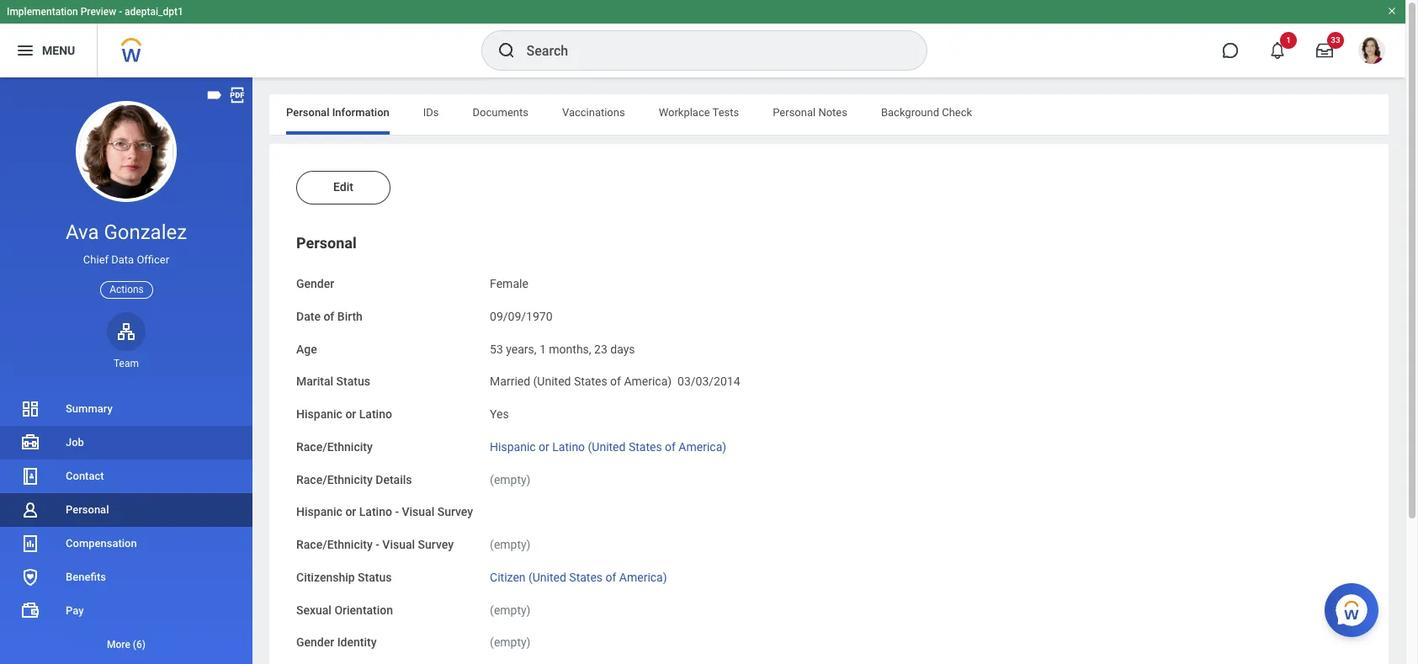 Task type: locate. For each thing, give the bounding box(es) containing it.
2 gender from the top
[[296, 636, 334, 649]]

compensation
[[66, 537, 137, 550]]

gender for gender identity
[[296, 636, 334, 649]]

race/ethnicity
[[296, 440, 373, 454], [296, 473, 373, 486], [296, 538, 373, 551]]

tab list
[[269, 94, 1389, 135]]

hispanic or latino element
[[490, 397, 509, 422]]

1 button
[[1259, 32, 1297, 69]]

states
[[574, 375, 608, 388], [629, 440, 662, 454], [569, 571, 603, 584]]

marital
[[296, 375, 334, 388]]

list containing summary
[[0, 392, 253, 662]]

visual
[[402, 505, 435, 519], [382, 538, 415, 551]]

1 race/ethnicity from the top
[[296, 440, 373, 454]]

contact
[[66, 470, 104, 482]]

visual down details
[[402, 505, 435, 519]]

hispanic or latino - visual survey
[[296, 505, 473, 519]]

ava gonzalez
[[66, 221, 187, 244]]

more (6) button
[[0, 628, 253, 662]]

0 vertical spatial -
[[119, 6, 122, 18]]

Search Workday  search field
[[527, 32, 892, 69]]

(united down 53 years, 1 months, 23 days
[[533, 375, 571, 388]]

2 vertical spatial (united
[[529, 571, 566, 584]]

america) inside marital status element
[[624, 375, 672, 388]]

status
[[336, 375, 370, 388], [358, 571, 392, 584]]

personal down edit button
[[296, 234, 357, 252]]

race/ethnicity left details
[[296, 473, 373, 486]]

ava
[[66, 221, 99, 244]]

race/ethnicity up citizenship
[[296, 538, 373, 551]]

view printable version (pdf) image
[[228, 86, 247, 104]]

0 vertical spatial (united
[[533, 375, 571, 388]]

status for citizenship status
[[358, 571, 392, 584]]

date of birth
[[296, 310, 363, 323]]

citizenship
[[296, 571, 355, 584]]

1 vertical spatial latino
[[552, 440, 585, 454]]

personal left the notes
[[773, 106, 816, 119]]

1 vertical spatial or
[[539, 440, 550, 454]]

search image
[[496, 40, 516, 61]]

states down married (united states of america)  03/03/2014
[[629, 440, 662, 454]]

3 race/ethnicity from the top
[[296, 538, 373, 551]]

0 vertical spatial america)
[[624, 375, 672, 388]]

data
[[111, 254, 134, 266]]

2 vertical spatial states
[[569, 571, 603, 584]]

hispanic
[[296, 407, 343, 421], [490, 440, 536, 454], [296, 505, 343, 519]]

latino up race/ethnicity - visual survey
[[359, 505, 392, 519]]

2 race/ethnicity from the top
[[296, 473, 373, 486]]

-
[[119, 6, 122, 18], [395, 505, 399, 519], [376, 538, 380, 551]]

latino
[[359, 407, 392, 421], [552, 440, 585, 454], [359, 505, 392, 519]]

or for hispanic or latino
[[345, 407, 356, 421]]

close environment banner image
[[1387, 6, 1398, 16]]

1 vertical spatial status
[[358, 571, 392, 584]]

1 gender from the top
[[296, 277, 334, 290]]

states down 23
[[574, 375, 608, 388]]

(empty)
[[490, 473, 531, 486], [490, 538, 531, 551], [490, 603, 531, 617], [490, 636, 531, 649]]

4 (empty) from the top
[[490, 636, 531, 649]]

- right preview
[[119, 6, 122, 18]]

contact image
[[20, 466, 40, 487]]

benefits link
[[0, 561, 253, 594]]

- inside menu banner
[[119, 6, 122, 18]]

america) for married (united states of america)  03/03/2014
[[624, 375, 672, 388]]

- down hispanic or latino - visual survey at the left of the page
[[376, 538, 380, 551]]

0 vertical spatial 1
[[1286, 35, 1291, 45]]

1 vertical spatial (united
[[588, 440, 626, 454]]

details
[[376, 473, 412, 486]]

race/ethnicity down hispanic or latino
[[296, 440, 373, 454]]

gender
[[296, 277, 334, 290], [296, 636, 334, 649]]

visual down hispanic or latino - visual survey at the left of the page
[[382, 538, 415, 551]]

1 right years,
[[540, 342, 546, 356]]

hispanic down race/ethnicity details
[[296, 505, 343, 519]]

personal left information
[[286, 106, 330, 119]]

date of birth element
[[490, 299, 553, 325]]

edit button
[[296, 171, 391, 205]]

states for married (united states of america)  03/03/2014
[[574, 375, 608, 388]]

3 (empty) from the top
[[490, 603, 531, 617]]

summary link
[[0, 392, 253, 426]]

job link
[[0, 426, 253, 460]]

0 horizontal spatial 1
[[540, 342, 546, 356]]

inbox large image
[[1317, 42, 1334, 59]]

(united for citizen
[[529, 571, 566, 584]]

hispanic or latino (united states of america)
[[490, 440, 727, 454]]

0 vertical spatial race/ethnicity
[[296, 440, 373, 454]]

0 vertical spatial gender
[[296, 277, 334, 290]]

documents
[[473, 106, 529, 119]]

pay link
[[0, 594, 253, 628]]

personal down contact
[[66, 503, 109, 516]]

citizen (united states of america) link
[[490, 567, 667, 584]]

2 vertical spatial or
[[345, 505, 356, 519]]

pay image
[[20, 601, 40, 621]]

race/ethnicity - visual survey
[[296, 538, 454, 551]]

personal inside group
[[296, 234, 357, 252]]

1 horizontal spatial -
[[376, 538, 380, 551]]

america)
[[624, 375, 672, 388], [679, 440, 727, 454], [619, 571, 667, 584]]

0 vertical spatial hispanic
[[296, 407, 343, 421]]

survey
[[438, 505, 473, 519], [418, 538, 454, 551]]

53 years, 1 months, 23 days
[[490, 342, 635, 356]]

2 horizontal spatial -
[[395, 505, 399, 519]]

1 vertical spatial america)
[[679, 440, 727, 454]]

yes
[[490, 407, 509, 421]]

(empty) for race/ethnicity - visual survey
[[490, 538, 531, 551]]

preview
[[81, 6, 116, 18]]

0 vertical spatial latino
[[359, 407, 392, 421]]

(empty) for sexual orientation
[[490, 603, 531, 617]]

citizenship status
[[296, 571, 392, 584]]

list
[[0, 392, 253, 662]]

personal information
[[286, 106, 390, 119]]

compensation link
[[0, 527, 253, 561]]

implementation
[[7, 6, 78, 18]]

1 horizontal spatial 1
[[1286, 35, 1291, 45]]

pay
[[66, 604, 84, 617]]

1 inside button
[[1286, 35, 1291, 45]]

2 vertical spatial america)
[[619, 571, 667, 584]]

(empty) for race/ethnicity details
[[490, 473, 531, 486]]

years,
[[506, 342, 537, 356]]

0 horizontal spatial -
[[119, 6, 122, 18]]

view team image
[[116, 321, 136, 342]]

(empty) for gender identity
[[490, 636, 531, 649]]

orientation
[[335, 603, 393, 617]]

(united
[[533, 375, 571, 388], [588, 440, 626, 454], [529, 571, 566, 584]]

2 vertical spatial latino
[[359, 505, 392, 519]]

citizen (united states of america)
[[490, 571, 667, 584]]

states right citizen
[[569, 571, 603, 584]]

2 (empty) from the top
[[490, 538, 531, 551]]

23
[[594, 342, 608, 356]]

status down race/ethnicity - visual survey
[[358, 571, 392, 584]]

identity
[[337, 636, 377, 649]]

citizen
[[490, 571, 526, 584]]

09/09/1970
[[490, 310, 553, 323]]

states inside marital status element
[[574, 375, 608, 388]]

team link
[[107, 312, 146, 370]]

personal for 'personal' 'button'
[[296, 234, 357, 252]]

personal link
[[0, 493, 253, 527]]

1 vertical spatial 1
[[540, 342, 546, 356]]

0 vertical spatial or
[[345, 407, 356, 421]]

0 vertical spatial status
[[336, 375, 370, 388]]

married (united states of america)  03/03/2014
[[490, 375, 740, 388]]

0 vertical spatial states
[[574, 375, 608, 388]]

latino down marital status
[[359, 407, 392, 421]]

personal notes
[[773, 106, 848, 119]]

(united for married
[[533, 375, 571, 388]]

1 vertical spatial gender
[[296, 636, 334, 649]]

2 vertical spatial race/ethnicity
[[296, 538, 373, 551]]

1 vertical spatial hispanic
[[490, 440, 536, 454]]

notifications large image
[[1270, 42, 1286, 59]]

status up hispanic or latino
[[336, 375, 370, 388]]

hispanic down marital
[[296, 407, 343, 421]]

1 vertical spatial -
[[395, 505, 399, 519]]

1 (empty) from the top
[[490, 473, 531, 486]]

personal
[[286, 106, 330, 119], [773, 106, 816, 119], [296, 234, 357, 252], [66, 503, 109, 516]]

1 right notifications large icon
[[1286, 35, 1291, 45]]

compensation image
[[20, 534, 40, 554]]

1 vertical spatial race/ethnicity
[[296, 473, 373, 486]]

edit
[[333, 180, 354, 194]]

of inside marital status element
[[610, 375, 621, 388]]

(united inside marital status element
[[533, 375, 571, 388]]

personal for personal notes
[[773, 106, 816, 119]]

hispanic down yes
[[490, 440, 536, 454]]

1
[[1286, 35, 1291, 45], [540, 342, 546, 356]]

of
[[324, 310, 334, 323], [610, 375, 621, 388], [665, 440, 676, 454], [606, 571, 617, 584]]

2 vertical spatial hispanic
[[296, 505, 343, 519]]

latino down married (united states of america)  03/03/2014
[[552, 440, 585, 454]]

status for marital status
[[336, 375, 370, 388]]

gender down sexual
[[296, 636, 334, 649]]

(united down married (united states of america)  03/03/2014
[[588, 440, 626, 454]]

(united right citizen
[[529, 571, 566, 584]]

gender up date
[[296, 277, 334, 290]]

female element
[[490, 274, 529, 290]]

- down details
[[395, 505, 399, 519]]

background
[[881, 106, 940, 119]]



Task type: vqa. For each thing, say whether or not it's contained in the screenshot.
the Job 'list item'
yes



Task type: describe. For each thing, give the bounding box(es) containing it.
1 vertical spatial survey
[[418, 538, 454, 551]]

personal inside personal "link"
[[66, 503, 109, 516]]

job list item
[[0, 426, 253, 460]]

hispanic for hispanic or latino
[[296, 407, 343, 421]]

hispanic or latino (united states of america) link
[[490, 437, 727, 454]]

0 vertical spatial visual
[[402, 505, 435, 519]]

33
[[1331, 35, 1341, 45]]

gender identity
[[296, 636, 377, 649]]

chief
[[83, 254, 109, 266]]

date
[[296, 310, 321, 323]]

female
[[490, 277, 529, 290]]

tab list containing personal information
[[269, 94, 1389, 135]]

information
[[332, 106, 390, 119]]

team ava gonzalez element
[[107, 357, 146, 370]]

summary
[[66, 402, 113, 415]]

menu
[[42, 43, 75, 57]]

chief data officer
[[83, 254, 169, 266]]

marital status element
[[490, 365, 740, 390]]

contact link
[[0, 460, 253, 493]]

ids
[[423, 106, 439, 119]]

states for citizen (united states of america)
[[569, 571, 603, 584]]

race/ethnicity for race/ethnicity
[[296, 440, 373, 454]]

2 vertical spatial -
[[376, 538, 380, 551]]

1 vertical spatial visual
[[382, 538, 415, 551]]

implementation preview -   adeptai_dpt1
[[7, 6, 183, 18]]

03/03/2014
[[678, 375, 740, 388]]

personal button
[[296, 234, 357, 252]]

profile logan mcneil image
[[1359, 37, 1386, 67]]

race/ethnicity for race/ethnicity - visual survey
[[296, 538, 373, 551]]

actions
[[110, 283, 144, 295]]

days
[[611, 342, 635, 356]]

0 vertical spatial survey
[[438, 505, 473, 519]]

personal group
[[296, 233, 1362, 664]]

race/ethnicity for race/ethnicity details
[[296, 473, 373, 486]]

or for hispanic or latino - visual survey
[[345, 505, 356, 519]]

marital status
[[296, 375, 370, 388]]

workplace tests
[[659, 106, 739, 119]]

gonzalez
[[104, 221, 187, 244]]

justify image
[[15, 40, 35, 61]]

officer
[[137, 254, 169, 266]]

latino for hispanic or latino (united states of america)
[[552, 440, 585, 454]]

gender for gender
[[296, 277, 334, 290]]

or for hispanic or latino (united states of america)
[[539, 440, 550, 454]]

latino for hispanic or latino - visual survey
[[359, 505, 392, 519]]

33 button
[[1307, 32, 1344, 69]]

workplace
[[659, 106, 710, 119]]

1 vertical spatial states
[[629, 440, 662, 454]]

personal image
[[20, 500, 40, 520]]

more
[[107, 639, 130, 651]]

months,
[[549, 342, 591, 356]]

vaccinations
[[562, 106, 625, 119]]

job
[[66, 436, 84, 449]]

hispanic for hispanic or latino - visual survey
[[296, 505, 343, 519]]

latino for hispanic or latino
[[359, 407, 392, 421]]

more (6) button
[[0, 635, 253, 655]]

53
[[490, 342, 503, 356]]

check
[[942, 106, 972, 119]]

sexual orientation
[[296, 603, 393, 617]]

hispanic for hispanic or latino (united states of america)
[[490, 440, 536, 454]]

1 inside age element
[[540, 342, 546, 356]]

married
[[490, 375, 530, 388]]

personal for personal information
[[286, 106, 330, 119]]

hispanic or latino
[[296, 407, 392, 421]]

notes
[[819, 106, 848, 119]]

background check
[[881, 106, 972, 119]]

summary image
[[20, 399, 40, 419]]

menu button
[[0, 24, 97, 77]]

menu banner
[[0, 0, 1406, 77]]

(6)
[[133, 639, 146, 651]]

job image
[[20, 433, 40, 453]]

benefits
[[66, 571, 106, 583]]

adeptai_dpt1
[[125, 6, 183, 18]]

benefits image
[[20, 567, 40, 588]]

tag image
[[205, 86, 224, 104]]

age element
[[490, 332, 635, 357]]

more (6)
[[107, 639, 146, 651]]

age
[[296, 342, 317, 356]]

race/ethnicity details
[[296, 473, 412, 486]]

america) for citizen (united states of america)
[[619, 571, 667, 584]]

birth
[[337, 310, 363, 323]]

sexual
[[296, 603, 332, 617]]

navigation pane region
[[0, 77, 253, 664]]

actions button
[[100, 281, 153, 299]]

tests
[[713, 106, 739, 119]]

team
[[114, 358, 139, 369]]



